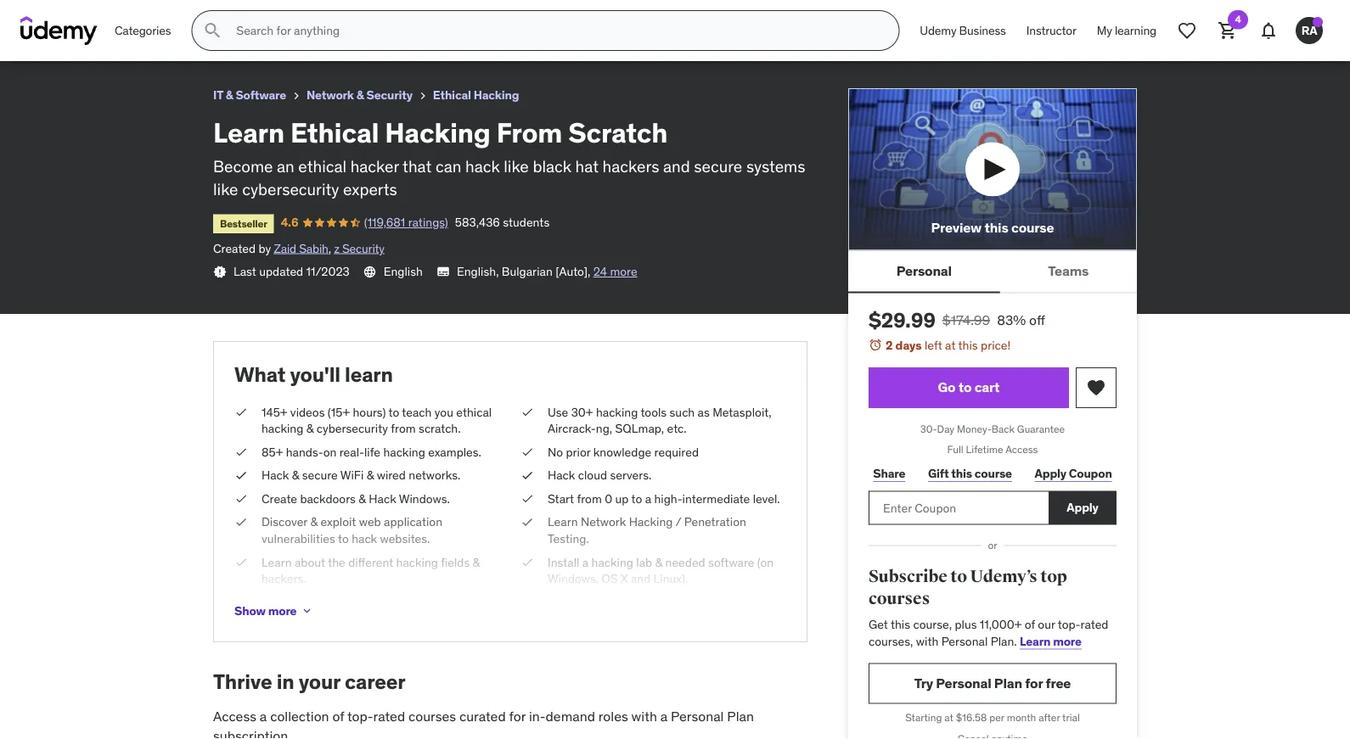 Task type: locate. For each thing, give the bounding box(es) containing it.
and right 'x' at the bottom left of page
[[631, 571, 651, 587]]

1 horizontal spatial top-
[[1058, 617, 1080, 633]]

11/2023
[[306, 264, 350, 279]]

up
[[615, 491, 629, 507]]

rated inside 'get this course, plus 11,000+ of our top-rated courses, with personal plan.'
[[1080, 617, 1108, 633]]

udemy business link
[[910, 10, 1016, 51]]

to inside subscribe to udemy's top courses
[[950, 567, 967, 588]]

hacking down start from 0 up to a high-intermediate level. on the bottom
[[629, 515, 673, 530]]

0 vertical spatial students
[[258, 30, 304, 45]]

security
[[366, 87, 413, 103], [342, 241, 385, 256]]

0 vertical spatial like
[[504, 156, 529, 177]]

scratch for learn ethical hacking from scratch become an ethical hacker that can hack like black hat hackers and secure systems like cybersecurity experts
[[568, 115, 668, 149]]

this inside "link"
[[951, 466, 972, 481]]

1 vertical spatial top-
[[347, 708, 373, 726]]

hack
[[262, 468, 289, 483], [548, 468, 575, 483], [369, 491, 396, 507]]

what you'll learn
[[234, 362, 393, 387]]

4
[[1235, 13, 1241, 26]]

cybersecurity
[[242, 179, 339, 199], [316, 421, 388, 436]]

use
[[548, 404, 568, 420]]

to
[[958, 379, 972, 396], [388, 404, 399, 420], [631, 491, 642, 507], [338, 531, 349, 547], [950, 567, 967, 588]]

rated inside "access a collection of top-rated courses curated for in-demand roles with a personal plan subscription."
[[373, 708, 405, 726]]

1 vertical spatial more
[[268, 603, 297, 618]]

network right software
[[307, 87, 354, 103]]

hacking up os
[[591, 555, 633, 570]]

, left z
[[328, 241, 331, 256]]

0 horizontal spatial scratch
[[193, 7, 244, 25]]

categories
[[115, 23, 171, 38]]

1 vertical spatial (119,681 ratings)
[[364, 215, 448, 230]]

2
[[886, 338, 893, 353]]

0 vertical spatial 583,436 students
[[210, 30, 304, 45]]

0 horizontal spatial for
[[509, 708, 526, 726]]

583,436 students up english, bulgarian
[[455, 215, 550, 230]]

ratings) up closed captions icon
[[408, 215, 448, 230]]

this inside 'get this course, plus 11,000+ of our top-rated courses, with personal plan.'
[[891, 617, 910, 633]]

4 link
[[1207, 10, 1248, 51]]

apply left the 'coupon'
[[1035, 466, 1066, 481]]

courses inside subscribe to udemy's top courses
[[869, 589, 930, 610]]

more right 24
[[610, 264, 637, 279]]

web
[[359, 515, 381, 530]]

scratch
[[193, 7, 244, 25], [568, 115, 668, 149]]

learning
[[1115, 23, 1156, 38]]

hacker
[[350, 156, 399, 177]]

0
[[605, 491, 612, 507]]

course up teams
[[1011, 219, 1054, 237]]

with down the course, at the bottom of the page
[[916, 634, 938, 649]]

hacking up can
[[385, 115, 491, 149]]

hack & secure wifi & wired networks.
[[262, 468, 461, 483]]

course inside button
[[1011, 219, 1054, 237]]

0 horizontal spatial from
[[157, 7, 190, 25]]

secure inside learn ethical hacking from scratch become an ethical hacker that can hack like black hat hackers and secure systems like cybersecurity experts
[[694, 156, 742, 177]]

1 vertical spatial ethical
[[456, 404, 492, 420]]

hacking inside learn ethical hacking from scratch become an ethical hacker that can hack like black hat hackers and secure systems like cybersecurity experts
[[385, 115, 491, 149]]

english, bulgarian [auto] , 24 more
[[457, 264, 637, 279]]

0 horizontal spatial plan
[[727, 708, 754, 726]]

1 vertical spatial plan
[[727, 708, 754, 726]]

1 horizontal spatial bestseller
[[220, 217, 267, 230]]

xsmall image left the 145+
[[234, 404, 248, 421]]

with
[[916, 634, 938, 649], [631, 708, 657, 726]]

4.6 down "learn ethical hacking from scratch"
[[81, 30, 99, 45]]

, left 24
[[588, 264, 590, 279]]

preview this course
[[931, 219, 1054, 237]]

1 horizontal spatial rated
[[1080, 617, 1108, 633]]

ethical inside learn ethical hacking from scratch become an ethical hacker that can hack like black hat hackers and secure systems like cybersecurity experts
[[290, 115, 379, 149]]

1 vertical spatial students
[[503, 215, 550, 230]]

xsmall image left last on the left of page
[[213, 265, 227, 279]]

ethical right you
[[456, 404, 492, 420]]

start from 0 up to a high-intermediate level.
[[548, 491, 780, 507]]

apply inside "button"
[[1035, 466, 1066, 481]]

free
[[1046, 675, 1071, 693]]

from left 0
[[577, 491, 602, 507]]

0 vertical spatial security
[[366, 87, 413, 103]]

1 horizontal spatial hack
[[465, 156, 500, 177]]

apply coupon button
[[1030, 457, 1117, 491]]

after
[[1039, 712, 1060, 725]]

learn for learn ethical hacking from scratch
[[14, 7, 50, 25]]

cybersecurity down (15+ at the left bottom of page
[[316, 421, 388, 436]]

lifetime
[[966, 443, 1003, 456]]

1 vertical spatial scratch
[[568, 115, 668, 149]]

1 horizontal spatial from
[[577, 491, 602, 507]]

xsmall image left "use"
[[520, 404, 534, 421]]

access down "back"
[[1005, 443, 1038, 456]]

apply for apply
[[1067, 500, 1098, 515]]

hacking inside the install a hacking lab & needed software (on windows, os x and linux).
[[591, 555, 633, 570]]

2 horizontal spatial hack
[[548, 468, 575, 483]]

0 horizontal spatial of
[[332, 708, 344, 726]]

try personal plan for free link
[[869, 664, 1117, 704]]

like down become
[[213, 179, 238, 199]]

1 vertical spatial hack
[[352, 531, 377, 547]]

(119,681 up z security link
[[364, 215, 405, 230]]

of right collection
[[332, 708, 344, 726]]

1 vertical spatial rated
[[373, 708, 405, 726]]

security up hacker
[[366, 87, 413, 103]]

4.6 up zaid
[[281, 215, 298, 230]]

go
[[938, 379, 956, 396]]

0 horizontal spatial students
[[258, 30, 304, 45]]

583,436 up it
[[210, 30, 255, 45]]

85+
[[262, 444, 283, 460]]

xsmall image for discover
[[234, 514, 248, 531]]

show more
[[234, 603, 297, 618]]

1 vertical spatial apply
[[1067, 500, 1098, 515]]

last updated 11/2023
[[233, 264, 350, 279]]

1 horizontal spatial more
[[610, 264, 637, 279]]

hack for hack cloud servers.
[[548, 468, 575, 483]]

backdoors
[[300, 491, 356, 507]]

hack up start
[[548, 468, 575, 483]]

courses down the subscribe
[[869, 589, 930, 610]]

ethical right an at the top left
[[298, 156, 346, 177]]

a up windows,
[[582, 555, 589, 570]]

1 vertical spatial ethical
[[433, 87, 471, 103]]

access
[[1005, 443, 1038, 456], [213, 708, 256, 726]]

for left 'free'
[[1025, 675, 1043, 693]]

& right lab
[[655, 555, 662, 570]]

from up black
[[496, 115, 562, 149]]

1 vertical spatial from
[[496, 115, 562, 149]]

course for preview this course
[[1011, 219, 1054, 237]]

etc.
[[667, 421, 687, 436]]

you have alerts image
[[1313, 17, 1323, 27]]

software
[[708, 555, 754, 570]]

instructor link
[[1016, 10, 1087, 51]]

583,436 up english, bulgarian
[[455, 215, 500, 230]]

0 vertical spatial scratch
[[193, 7, 244, 25]]

1 vertical spatial bestseller
[[220, 217, 267, 230]]

ethical left categories
[[53, 7, 98, 25]]

secure left systems
[[694, 156, 742, 177]]

from left submit search image
[[157, 7, 190, 25]]

course
[[1011, 219, 1054, 237], [975, 466, 1012, 481]]

0 vertical spatial ethical
[[53, 7, 98, 25]]

students up software
[[258, 30, 304, 45]]

Search for anything text field
[[233, 16, 878, 45]]

apply for apply coupon
[[1035, 466, 1066, 481]]

xsmall image left cloud
[[520, 467, 534, 484]]

0 vertical spatial at
[[945, 338, 956, 353]]

1 horizontal spatial ratings)
[[408, 215, 448, 230]]

cybersecurity down an at the top left
[[242, 179, 339, 199]]

1 horizontal spatial courses
[[869, 589, 930, 610]]

0 vertical spatial bestseller
[[20, 32, 68, 45]]

such
[[670, 404, 695, 420]]

demand
[[546, 708, 595, 726]]

at
[[945, 338, 956, 353], [944, 712, 953, 725]]

course inside "link"
[[975, 466, 1012, 481]]

hacking for learn network hacking / penetration testing.
[[629, 515, 673, 530]]

hours)
[[353, 404, 386, 420]]

xsmall image
[[290, 89, 303, 103], [416, 89, 430, 103], [213, 265, 227, 279], [234, 404, 248, 421], [520, 404, 534, 421], [520, 444, 534, 461], [520, 467, 534, 484], [234, 554, 248, 571], [300, 604, 314, 618]]

hack down wired
[[369, 491, 396, 507]]

apply
[[1035, 466, 1066, 481], [1067, 500, 1098, 515]]

learn inside "learn network hacking / penetration testing."
[[548, 515, 578, 530]]

0 horizontal spatial ratings)
[[163, 30, 203, 45]]

ethical
[[53, 7, 98, 25], [433, 87, 471, 103], [290, 115, 379, 149]]

network down 0
[[581, 515, 626, 530]]

learn inside learn about the different hacking fields & hackers.
[[262, 555, 292, 570]]

tab list
[[848, 251, 1137, 293]]

0 horizontal spatial secure
[[302, 468, 338, 483]]

apply down the 'coupon'
[[1067, 500, 1098, 515]]

cybersecurity inside learn ethical hacking from scratch become an ethical hacker that can hack like black hat hackers and secure systems like cybersecurity experts
[[242, 179, 339, 199]]

hackers
[[602, 156, 659, 177]]

0 horizontal spatial and
[[631, 571, 651, 587]]

1 vertical spatial access
[[213, 708, 256, 726]]

at right left
[[945, 338, 956, 353]]

intermediate
[[682, 491, 750, 507]]

xsmall image for learn about the different hacking fields & hackers.
[[234, 554, 248, 571]]

0 vertical spatial secure
[[694, 156, 742, 177]]

Enter Coupon text field
[[869, 491, 1049, 525]]

1 horizontal spatial 583,436 students
[[455, 215, 550, 230]]

secure up backdoors
[[302, 468, 338, 483]]

different
[[348, 555, 393, 570]]

udemy
[[920, 23, 956, 38]]

(119,681 ratings) down "learn ethical hacking from scratch"
[[119, 30, 203, 45]]

to right go
[[958, 379, 972, 396]]

0 vertical spatial of
[[1025, 617, 1035, 633]]

2 horizontal spatial more
[[1053, 634, 1082, 649]]

xsmall image for hack cloud servers.
[[520, 467, 534, 484]]

0 horizontal spatial hack
[[352, 531, 377, 547]]

1 horizontal spatial from
[[496, 115, 562, 149]]

ethical for learn ethical hacking from scratch
[[53, 7, 98, 25]]

hacking for learn ethical hacking from scratch
[[101, 7, 154, 25]]

learn inside learn ethical hacking from scratch become an ethical hacker that can hack like black hat hackers and secure systems like cybersecurity experts
[[213, 115, 284, 149]]

hacking right udemy image
[[101, 7, 154, 25]]

of left our
[[1025, 617, 1035, 633]]

udemy image
[[20, 16, 98, 45]]

(119,681 ratings) down experts on the left of the page
[[364, 215, 448, 230]]

0 horizontal spatial access
[[213, 708, 256, 726]]

hacking
[[101, 7, 154, 25], [474, 87, 519, 103], [385, 115, 491, 149], [629, 515, 673, 530]]

it & software link
[[213, 85, 286, 106]]

apply inside button
[[1067, 500, 1098, 515]]

1 vertical spatial course
[[975, 466, 1012, 481]]

0 horizontal spatial like
[[213, 179, 238, 199]]

0 vertical spatial top-
[[1058, 617, 1080, 633]]

to left teach
[[388, 404, 399, 420]]

this up courses, on the right of page
[[891, 617, 910, 633]]

personal down preview
[[896, 262, 952, 279]]

ethical inside 145+ videos (15+ hours) to teach you ethical hacking & cybersecurity from scratch.
[[456, 404, 492, 420]]

ethical hacking link
[[433, 85, 519, 106]]

more down our
[[1053, 634, 1082, 649]]

hacking up wired
[[383, 444, 425, 460]]

get
[[869, 617, 888, 633]]

1 horizontal spatial access
[[1005, 443, 1038, 456]]

access up subscription. at the left of page
[[213, 708, 256, 726]]

cybersecurity inside 145+ videos (15+ hours) to teach you ethical hacking & cybersecurity from scratch.
[[316, 421, 388, 436]]

from
[[157, 7, 190, 25], [496, 115, 562, 149]]

from down teach
[[391, 421, 416, 436]]

from inside 145+ videos (15+ hours) to teach you ethical hacking & cybersecurity from scratch.
[[391, 421, 416, 436]]

this right preview
[[984, 219, 1008, 237]]

hacking down the 145+
[[262, 421, 303, 436]]

(119,681 down "learn ethical hacking from scratch"
[[119, 30, 160, 45]]

1 horizontal spatial ethical
[[290, 115, 379, 149]]

try
[[914, 675, 933, 693]]

583,436 students up software
[[210, 30, 304, 45]]

more inside button
[[268, 603, 297, 618]]

shopping cart with 4 items image
[[1218, 20, 1238, 41]]

security up course language image
[[342, 241, 385, 256]]

off
[[1029, 311, 1045, 329]]

scratch up the hackers
[[568, 115, 668, 149]]

to down exploit
[[338, 531, 349, 547]]

1 vertical spatial of
[[332, 708, 344, 726]]

hack right can
[[465, 156, 500, 177]]

1 horizontal spatial secure
[[694, 156, 742, 177]]

and inside the install a hacking lab & needed software (on windows, os x and linux).
[[631, 571, 651, 587]]

scratch inside learn ethical hacking from scratch become an ethical hacker that can hack like black hat hackers and secure systems like cybersecurity experts
[[568, 115, 668, 149]]

learn for learn more
[[1020, 634, 1051, 649]]

& right fields
[[473, 555, 480, 570]]

at left $16.58
[[944, 712, 953, 725]]

& right it
[[226, 87, 233, 103]]

it & software
[[213, 87, 286, 103]]

plan
[[994, 675, 1022, 693], [727, 708, 754, 726]]

583,436
[[210, 30, 255, 45], [455, 215, 500, 230]]

hack down 'web'
[[352, 531, 377, 547]]

xsmall image left no
[[520, 444, 534, 461]]

ethical up can
[[433, 87, 471, 103]]

1 vertical spatial ,
[[588, 264, 590, 279]]

1 horizontal spatial hack
[[369, 491, 396, 507]]

students up english, bulgarian [auto] , 24 more
[[503, 215, 550, 230]]

1 vertical spatial cybersecurity
[[316, 421, 388, 436]]

from for learn ethical hacking from scratch become an ethical hacker that can hack like black hat hackers and secure systems like cybersecurity experts
[[496, 115, 562, 149]]

1 horizontal spatial for
[[1025, 675, 1043, 693]]

0 horizontal spatial top-
[[347, 708, 373, 726]]

to left udemy's at right bottom
[[950, 567, 967, 588]]

day
[[937, 422, 954, 435]]

wired
[[377, 468, 406, 483]]

0 horizontal spatial hack
[[262, 468, 289, 483]]

hacking inside use 30+ hacking tools such as metasploit, aircrack-ng, sqlmap, etc.
[[596, 404, 638, 420]]

xsmall image inside show more button
[[300, 604, 314, 618]]

courses left curated
[[408, 708, 456, 726]]

0 vertical spatial ,
[[328, 241, 331, 256]]

2 vertical spatial ethical
[[290, 115, 379, 149]]

for left in-
[[509, 708, 526, 726]]

ratings) down "learn ethical hacking from scratch"
[[163, 30, 203, 45]]

rated down career
[[373, 708, 405, 726]]

application
[[384, 515, 442, 530]]

0 vertical spatial hack
[[465, 156, 500, 177]]

0 vertical spatial courses
[[869, 589, 930, 610]]

1 horizontal spatial plan
[[994, 675, 1022, 693]]

learn for learn about the different hacking fields & hackers.
[[262, 555, 292, 570]]

teach
[[402, 404, 432, 420]]

hacking for learn ethical hacking from scratch become an ethical hacker that can hack like black hat hackers and secure systems like cybersecurity experts
[[385, 115, 491, 149]]

0 horizontal spatial ethical
[[298, 156, 346, 177]]

a right roles
[[660, 708, 668, 726]]

high-
[[654, 491, 682, 507]]

hacking
[[596, 404, 638, 420], [262, 421, 303, 436], [383, 444, 425, 460], [396, 555, 438, 570], [591, 555, 633, 570]]

0 horizontal spatial more
[[268, 603, 297, 618]]

top- inside 'get this course, plus 11,000+ of our top-rated courses, with personal plan.'
[[1058, 617, 1080, 633]]

learn
[[14, 7, 50, 25], [213, 115, 284, 149], [548, 515, 578, 530], [262, 555, 292, 570], [1020, 634, 1051, 649]]

top- down career
[[347, 708, 373, 726]]

0 vertical spatial network
[[307, 87, 354, 103]]

0 horizontal spatial (119,681
[[119, 30, 160, 45]]

1 horizontal spatial scratch
[[568, 115, 668, 149]]

hacking up "ng,"
[[596, 404, 638, 420]]

personal down plus
[[941, 634, 988, 649]]

course down lifetime
[[975, 466, 1012, 481]]

24 more button
[[593, 264, 637, 280]]

with right roles
[[631, 708, 657, 726]]

1 vertical spatial 583,436
[[455, 215, 500, 230]]

this for get
[[891, 617, 910, 633]]

with inside "access a collection of top-rated courses curated for in-demand roles with a personal plan subscription."
[[631, 708, 657, 726]]

24
[[593, 264, 607, 279]]

this inside button
[[984, 219, 1008, 237]]

zaid sabih link
[[274, 241, 328, 256]]

ethical for learn ethical hacking from scratch become an ethical hacker that can hack like black hat hackers and secure systems like cybersecurity experts
[[290, 115, 379, 149]]

instructor
[[1026, 23, 1076, 38]]

top
[[1040, 567, 1067, 588]]

students
[[258, 30, 304, 45], [503, 215, 550, 230]]

hacking inside "learn network hacking / penetration testing."
[[629, 515, 673, 530]]

like left black
[[504, 156, 529, 177]]

0 horizontal spatial bestseller
[[20, 32, 68, 45]]

1 vertical spatial secure
[[302, 468, 338, 483]]

0 vertical spatial cybersecurity
[[242, 179, 339, 199]]

xsmall image
[[234, 444, 248, 461], [234, 467, 248, 484], [234, 491, 248, 508], [520, 491, 534, 508], [234, 514, 248, 531], [520, 514, 534, 531], [520, 554, 534, 571]]

this right gift
[[951, 466, 972, 481]]

ratings)
[[163, 30, 203, 45], [408, 215, 448, 230]]

0 horizontal spatial courses
[[408, 708, 456, 726]]

courses inside "access a collection of top-rated courses curated for in-demand roles with a personal plan subscription."
[[408, 708, 456, 726]]

0 horizontal spatial (119,681 ratings)
[[119, 30, 203, 45]]

& up vulnerabilities
[[310, 515, 318, 530]]

1 vertical spatial with
[[631, 708, 657, 726]]

1 horizontal spatial like
[[504, 156, 529, 177]]

top-
[[1058, 617, 1080, 633], [347, 708, 373, 726]]

rated
[[1080, 617, 1108, 633], [373, 708, 405, 726]]

apply coupon
[[1035, 466, 1112, 481]]

0 horizontal spatial apply
[[1035, 466, 1066, 481]]

1 vertical spatial ratings)
[[408, 215, 448, 230]]

ethical hacking
[[433, 87, 519, 103]]

collection
[[270, 708, 329, 726]]

personal inside "access a collection of top-rated courses curated for in-demand roles with a personal plan subscription."
[[671, 708, 724, 726]]

& down hack & secure wifi & wired networks.
[[359, 491, 366, 507]]

0 vertical spatial (119,681 ratings)
[[119, 30, 203, 45]]

from inside learn ethical hacking from scratch become an ethical hacker that can hack like black hat hackers and secure systems like cybersecurity experts
[[496, 115, 562, 149]]

share
[[873, 466, 905, 481]]

ethical inside learn ethical hacking from scratch become an ethical hacker that can hack like black hat hackers and secure systems like cybersecurity experts
[[298, 156, 346, 177]]

xsmall image down hackers.
[[300, 604, 314, 618]]

& down videos
[[306, 421, 314, 436]]

gift
[[928, 466, 949, 481]]

& inside learn about the different hacking fields & hackers.
[[473, 555, 480, 570]]

udemy's
[[970, 567, 1037, 588]]

0 horizontal spatial from
[[391, 421, 416, 436]]

xsmall image up show
[[234, 554, 248, 571]]

0 vertical spatial course
[[1011, 219, 1054, 237]]

1 vertical spatial for
[[509, 708, 526, 726]]

1 vertical spatial security
[[342, 241, 385, 256]]

to inside 145+ videos (15+ hours) to teach you ethical hacking & cybersecurity from scratch.
[[388, 404, 399, 420]]

0 vertical spatial from
[[391, 421, 416, 436]]

0 vertical spatial from
[[157, 7, 190, 25]]



Task type: describe. For each thing, give the bounding box(es) containing it.
0 vertical spatial for
[[1025, 675, 1043, 693]]

0 vertical spatial (119,681
[[119, 30, 160, 45]]

wishlist image
[[1177, 20, 1197, 41]]

back
[[991, 422, 1015, 435]]

personal inside button
[[896, 262, 952, 279]]

$29.99 $174.99 83% off
[[869, 308, 1045, 333]]

categories button
[[104, 10, 181, 51]]

last
[[233, 264, 256, 279]]

trial
[[1062, 712, 1080, 725]]

websites.
[[380, 531, 430, 547]]

a inside the install a hacking lab & needed software (on windows, os x and linux).
[[582, 555, 589, 570]]

this down $174.99
[[958, 338, 978, 353]]

0 horizontal spatial 583,436 students
[[210, 30, 304, 45]]

& down hands-
[[292, 468, 299, 483]]

create backdoors & hack windows.
[[262, 491, 450, 507]]

30-
[[920, 422, 937, 435]]

hands-
[[286, 444, 323, 460]]

& right wifi
[[366, 468, 374, 483]]

to right up
[[631, 491, 642, 507]]

xsmall image right software
[[290, 89, 303, 103]]

network inside "learn network hacking / penetration testing."
[[581, 515, 626, 530]]

software
[[236, 87, 286, 103]]

scratch for learn ethical hacking from scratch
[[193, 7, 244, 25]]

more for show more
[[268, 603, 297, 618]]

networks.
[[409, 468, 461, 483]]

xsmall image for install
[[520, 554, 534, 571]]

a left high-
[[645, 491, 651, 507]]

of inside 'get this course, plus 11,000+ of our top-rated courses, with personal plan.'
[[1025, 617, 1035, 633]]

0 vertical spatial 4.6
[[81, 30, 99, 45]]

left
[[925, 338, 942, 353]]

what
[[234, 362, 286, 387]]

plan.
[[991, 634, 1017, 649]]

aircrack-
[[548, 421, 596, 436]]

personal inside 'get this course, plus 11,000+ of our top-rated courses, with personal plan.'
[[941, 634, 988, 649]]

1 vertical spatial at
[[944, 712, 953, 725]]

you'll
[[290, 362, 340, 387]]

xsmall image for create
[[234, 491, 248, 508]]

of inside "access a collection of top-rated courses curated for in-demand roles with a personal plan subscription."
[[332, 708, 344, 726]]

z
[[334, 241, 339, 256]]

metasploit,
[[713, 404, 771, 420]]

ra link
[[1289, 10, 1330, 51]]

learn for learn network hacking / penetration testing.
[[548, 515, 578, 530]]

& up hacker
[[356, 87, 364, 103]]

course for gift this course
[[975, 466, 1012, 481]]

notifications image
[[1258, 20, 1279, 41]]

xsmall image for start
[[520, 491, 534, 508]]

a up subscription. at the left of page
[[260, 708, 267, 726]]

starting
[[905, 712, 942, 725]]

my
[[1097, 23, 1112, 38]]

xsmall image for no prior knowledge required
[[520, 444, 534, 461]]

english
[[384, 264, 423, 279]]

coupon
[[1069, 466, 1112, 481]]

the
[[328, 555, 345, 570]]

to inside discover & exploit web application vulnerabilities to hack websites.
[[338, 531, 349, 547]]

ethical for hacking
[[298, 156, 346, 177]]

1 horizontal spatial 4.6
[[281, 215, 298, 230]]

2 days left at this price!
[[886, 338, 1010, 353]]

systems
[[746, 156, 805, 177]]

month
[[1007, 712, 1036, 725]]

real-
[[339, 444, 364, 460]]

top- inside "access a collection of top-rated courses curated for in-demand roles with a personal plan subscription."
[[347, 708, 373, 726]]

0 vertical spatial plan
[[994, 675, 1022, 693]]

1 horizontal spatial students
[[503, 215, 550, 230]]

1 horizontal spatial 583,436
[[455, 215, 500, 230]]

for inside "access a collection of top-rated courses curated for in-demand roles with a personal plan subscription."
[[509, 708, 526, 726]]

guarantee
[[1017, 422, 1065, 435]]

hack inside learn ethical hacking from scratch become an ethical hacker that can hack like black hat hackers and secure systems like cybersecurity experts
[[465, 156, 500, 177]]

career
[[345, 669, 405, 694]]

/
[[675, 515, 681, 530]]

more for learn more
[[1053, 634, 1082, 649]]

access inside "access a collection of top-rated courses curated for in-demand roles with a personal plan subscription."
[[213, 708, 256, 726]]

as
[[698, 404, 710, 420]]

get this course, plus 11,000+ of our top-rated courses, with personal plan.
[[869, 617, 1108, 649]]

0 horizontal spatial 583,436
[[210, 30, 255, 45]]

sqlmap,
[[615, 421, 664, 436]]

windows.
[[399, 491, 450, 507]]

show more button
[[234, 594, 314, 628]]

in
[[277, 669, 294, 694]]

exploit
[[320, 515, 356, 530]]

ethical for (15+
[[456, 404, 492, 420]]

an
[[277, 156, 294, 177]]

& inside discover & exploit web application vulnerabilities to hack websites.
[[310, 515, 318, 530]]

this for gift
[[951, 466, 972, 481]]

windows,
[[548, 571, 599, 587]]

install
[[548, 555, 579, 570]]

1 horizontal spatial ,
[[588, 264, 590, 279]]

xsmall image left ethical hacking link
[[416, 89, 430, 103]]

full
[[947, 443, 963, 456]]

you
[[435, 404, 453, 420]]

and inside learn ethical hacking from scratch become an ethical hacker that can hack like black hat hackers and secure systems like cybersecurity experts
[[663, 156, 690, 177]]

with inside 'get this course, plus 11,000+ of our top-rated courses, with personal plan.'
[[916, 634, 938, 649]]

& inside 145+ videos (15+ hours) to teach you ethical hacking & cybersecurity from scratch.
[[306, 421, 314, 436]]

english, bulgarian
[[457, 264, 553, 279]]

0 horizontal spatial network
[[307, 87, 354, 103]]

& inside the install a hacking lab & needed software (on windows, os x and linux).
[[655, 555, 662, 570]]

created by zaid sabih , z security
[[213, 241, 385, 256]]

share button
[[869, 457, 910, 491]]

0 vertical spatial more
[[610, 264, 637, 279]]

hack for hack & secure wifi & wired networks.
[[262, 468, 289, 483]]

xsmall image for last updated 11/2023
[[213, 265, 227, 279]]

servers.
[[610, 468, 652, 483]]

z security link
[[334, 241, 385, 256]]

hack inside discover & exploit web application vulnerabilities to hack websites.
[[352, 531, 377, 547]]

apply button
[[1049, 491, 1117, 525]]

starting at $16.58 per month after trial
[[905, 712, 1080, 725]]

hacking up learn ethical hacking from scratch become an ethical hacker that can hack like black hat hackers and secure systems like cybersecurity experts
[[474, 87, 519, 103]]

your
[[299, 669, 340, 694]]

alarm image
[[869, 338, 882, 352]]

plan inside "access a collection of top-rated courses curated for in-demand roles with a personal plan subscription."
[[727, 708, 754, 726]]

x
[[620, 571, 628, 587]]

personal up $16.58
[[936, 675, 991, 693]]

submit search image
[[202, 20, 223, 41]]

learn more
[[1020, 634, 1082, 649]]

1 vertical spatial 583,436 students
[[455, 215, 550, 230]]

discover
[[262, 515, 307, 530]]

install a hacking lab & needed software (on windows, os x and linux).
[[548, 555, 774, 587]]

access inside 30-day money-back guarantee full lifetime access
[[1005, 443, 1038, 456]]

subscribe to udemy's top courses
[[869, 567, 1067, 610]]

preview
[[931, 219, 982, 237]]

xsmall image for 145+ videos (15+ hours) to teach you ethical hacking & cybersecurity from scratch.
[[234, 404, 248, 421]]

1 vertical spatial from
[[577, 491, 602, 507]]

learn more link
[[1020, 634, 1082, 649]]

this for preview
[[984, 219, 1008, 237]]

scratch.
[[419, 421, 461, 436]]

closed captions image
[[436, 265, 450, 279]]

wishlist image
[[1086, 378, 1106, 398]]

ng,
[[596, 421, 612, 436]]

hacking inside learn about the different hacking fields & hackers.
[[396, 555, 438, 570]]

1 vertical spatial like
[[213, 179, 238, 199]]

tab list containing personal
[[848, 251, 1137, 293]]

145+ videos (15+ hours) to teach you ethical hacking & cybersecurity from scratch.
[[262, 404, 492, 436]]

personal button
[[848, 251, 1000, 291]]

xsmall image for 85+
[[234, 444, 248, 461]]

testing.
[[548, 531, 589, 547]]

thrive in your career
[[213, 669, 405, 694]]

xsmall image for use 30+ hacking tools such as metasploit, aircrack-ng, sqlmap, etc.
[[520, 404, 534, 421]]

start
[[548, 491, 574, 507]]

11,000+
[[980, 617, 1022, 633]]

videos
[[290, 404, 325, 420]]

1 vertical spatial (119,681
[[364, 215, 405, 230]]

no
[[548, 444, 563, 460]]

tools
[[641, 404, 667, 420]]

to inside button
[[958, 379, 972, 396]]

hacking inside 145+ videos (15+ hours) to teach you ethical hacking & cybersecurity from scratch.
[[262, 421, 303, 436]]

days
[[895, 338, 922, 353]]

course language image
[[363, 265, 377, 279]]

learn for learn ethical hacking from scratch become an ethical hacker that can hack like black hat hackers and secure systems like cybersecurity experts
[[213, 115, 284, 149]]

per
[[989, 712, 1004, 725]]

1 horizontal spatial (119,681 ratings)
[[364, 215, 448, 230]]

try personal plan for free
[[914, 675, 1071, 693]]

xsmall image for hack
[[234, 467, 248, 484]]

xsmall image for learn
[[520, 514, 534, 531]]

required
[[654, 444, 699, 460]]

experts
[[343, 179, 397, 199]]

linux).
[[653, 571, 688, 587]]

our
[[1038, 617, 1055, 633]]

in-
[[529, 708, 546, 726]]

from for learn ethical hacking from scratch
[[157, 7, 190, 25]]

30+
[[571, 404, 593, 420]]

0 vertical spatial ratings)
[[163, 30, 203, 45]]

30-day money-back guarantee full lifetime access
[[920, 422, 1065, 456]]



Task type: vqa. For each thing, say whether or not it's contained in the screenshot.
top- in Access a collection of top-rated courses curated for in-demand roles with a Personal Plan subscription.
yes



